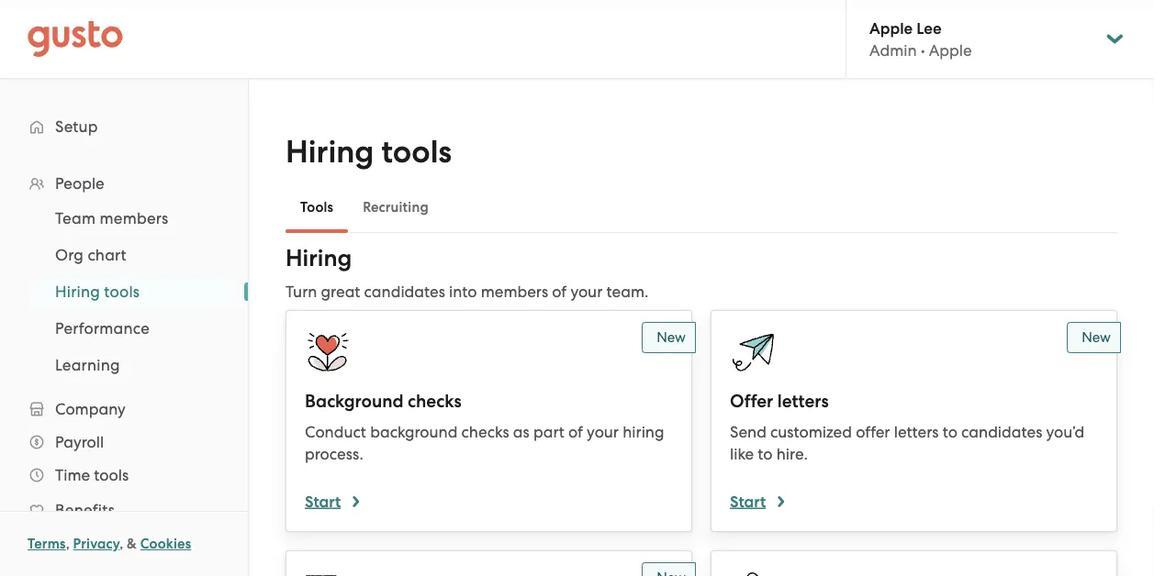 Task type: vqa. For each thing, say whether or not it's contained in the screenshot.
the 'amazed'
no



Task type: locate. For each thing, give the bounding box(es) containing it.
your left 'team.'
[[571, 283, 603, 301]]

hiring tools link
[[33, 276, 230, 309]]

time tools button
[[18, 459, 230, 492]]

your for hiring
[[587, 424, 619, 442]]

0 horizontal spatial apple
[[870, 19, 913, 37]]

gusto navigation element
[[0, 79, 248, 577]]

benefits
[[55, 502, 115, 520]]

1 , from the left
[[66, 537, 70, 553]]

apple
[[870, 19, 913, 37], [930, 41, 973, 59]]

2 start from the left
[[730, 493, 766, 512]]

to right like
[[758, 446, 773, 464]]

members inside list
[[100, 209, 168, 228]]

offer
[[856, 424, 891, 442]]

0 horizontal spatial new
[[657, 330, 686, 346]]

your left hiring
[[587, 424, 619, 442]]

1 vertical spatial checks
[[462, 424, 510, 442]]

tools inside "link"
[[104, 283, 140, 301]]

1 vertical spatial letters
[[895, 424, 939, 442]]

to right offer at the bottom of the page
[[943, 424, 958, 442]]

hiring tools tab list
[[286, 182, 1118, 233]]

start down process.
[[305, 493, 341, 512]]

•
[[921, 41, 926, 59]]

list containing people
[[0, 167, 248, 577]]

checks left as at the bottom of the page
[[462, 424, 510, 442]]

hiring up tools
[[286, 134, 374, 171]]

1 vertical spatial candidates
[[962, 424, 1043, 442]]

tools down payroll dropdown button
[[94, 467, 129, 485]]

terms link
[[28, 537, 66, 553]]

hiring down the org
[[55, 283, 100, 301]]

candidates left you'd
[[962, 424, 1043, 442]]

letters inside send customized offer letters to candidates you'd like to hire.
[[895, 424, 939, 442]]

0 horizontal spatial members
[[100, 209, 168, 228]]

2 , from the left
[[120, 537, 123, 553]]

1 vertical spatial members
[[481, 283, 549, 301]]

0 vertical spatial your
[[571, 283, 603, 301]]

0 vertical spatial members
[[100, 209, 168, 228]]

0 vertical spatial hiring tools
[[286, 134, 452, 171]]

2 new from the left
[[1082, 330, 1112, 346]]

letters up customized at the bottom of the page
[[778, 391, 829, 413]]

1 vertical spatial of
[[569, 424, 583, 442]]

1 vertical spatial hiring
[[286, 245, 352, 273]]

setup link
[[18, 110, 230, 143]]

hiring tools up recruiting
[[286, 134, 452, 171]]

new for background checks
[[657, 330, 686, 346]]

members
[[100, 209, 168, 228], [481, 283, 549, 301]]

performance link
[[33, 312, 230, 345]]

1 horizontal spatial candidates
[[962, 424, 1043, 442]]

members down the people dropdown button
[[100, 209, 168, 228]]

0 horizontal spatial ,
[[66, 537, 70, 553]]

of left 'team.'
[[552, 283, 567, 301]]

1 list from the top
[[0, 167, 248, 577]]

checks
[[408, 391, 462, 413], [462, 424, 510, 442]]

people
[[55, 175, 104, 193]]

letters right offer at the bottom of the page
[[895, 424, 939, 442]]

privacy link
[[73, 537, 120, 553]]

tools
[[382, 134, 452, 171], [104, 283, 140, 301], [94, 467, 129, 485]]

candidates
[[364, 283, 445, 301], [962, 424, 1043, 442]]

1 new from the left
[[657, 330, 686, 346]]

conduct background checks as part of your hiring process.
[[305, 424, 665, 464]]

cookies button
[[140, 534, 191, 556]]

your inside conduct background checks as part of your hiring process.
[[587, 424, 619, 442]]

great
[[321, 283, 361, 301]]

list
[[0, 167, 248, 577], [0, 200, 248, 384]]

1 horizontal spatial of
[[569, 424, 583, 442]]

1 vertical spatial your
[[587, 424, 619, 442]]

1 vertical spatial hiring tools
[[55, 283, 140, 301]]

0 vertical spatial letters
[[778, 391, 829, 413]]

1 horizontal spatial letters
[[895, 424, 939, 442]]

send customized offer letters to candidates you'd like to hire.
[[730, 424, 1085, 464]]

letters
[[778, 391, 829, 413], [895, 424, 939, 442]]

of inside conduct background checks as part of your hiring process.
[[569, 424, 583, 442]]

turn great candidates into members of your team.
[[286, 283, 649, 301]]

members right the into
[[481, 283, 549, 301]]

conduct
[[305, 424, 367, 442]]

0 horizontal spatial of
[[552, 283, 567, 301]]

, left &
[[120, 537, 123, 553]]

tools down org chart link
[[104, 283, 140, 301]]

0 vertical spatial to
[[943, 424, 958, 442]]

hiring
[[286, 134, 374, 171], [286, 245, 352, 273], [55, 283, 100, 301]]

start down like
[[730, 493, 766, 512]]

1 vertical spatial tools
[[104, 283, 140, 301]]

,
[[66, 537, 70, 553], [120, 537, 123, 553]]

start
[[305, 493, 341, 512], [730, 493, 766, 512]]

0 horizontal spatial start
[[305, 493, 341, 512]]

like
[[730, 446, 754, 464]]

candidates left the into
[[364, 283, 445, 301]]

apple right •
[[930, 41, 973, 59]]

2 vertical spatial hiring
[[55, 283, 100, 301]]

time tools
[[55, 467, 129, 485]]

payroll button
[[18, 426, 230, 459]]

hiring up turn
[[286, 245, 352, 273]]

list containing team members
[[0, 200, 248, 384]]

2 list from the top
[[0, 200, 248, 384]]

learning link
[[33, 349, 230, 382]]

to
[[943, 424, 958, 442], [758, 446, 773, 464]]

1 vertical spatial apple
[[930, 41, 973, 59]]

new
[[657, 330, 686, 346], [1082, 330, 1112, 346]]

0 horizontal spatial to
[[758, 446, 773, 464]]

1 horizontal spatial hiring tools
[[286, 134, 452, 171]]

time
[[55, 467, 90, 485]]

lee
[[917, 19, 942, 37]]

0 horizontal spatial candidates
[[364, 283, 445, 301]]

hiring tools
[[286, 134, 452, 171], [55, 283, 140, 301]]

0 horizontal spatial hiring tools
[[55, 283, 140, 301]]

, left 'privacy' link
[[66, 537, 70, 553]]

of right part
[[569, 424, 583, 442]]

apple up admin
[[870, 19, 913, 37]]

learning
[[55, 356, 120, 375]]

1 start from the left
[[305, 493, 341, 512]]

your for team.
[[571, 283, 603, 301]]

recruiting button
[[348, 186, 444, 230]]

2 vertical spatial tools
[[94, 467, 129, 485]]

tools up recruiting button
[[382, 134, 452, 171]]

0 vertical spatial apple
[[870, 19, 913, 37]]

1 horizontal spatial start
[[730, 493, 766, 512]]

start for background checks
[[305, 493, 341, 512]]

1 horizontal spatial new
[[1082, 330, 1112, 346]]

0 vertical spatial of
[[552, 283, 567, 301]]

1 horizontal spatial ,
[[120, 537, 123, 553]]

of
[[552, 283, 567, 301], [569, 424, 583, 442]]

start for offer letters
[[730, 493, 766, 512]]

you'd
[[1047, 424, 1085, 442]]

background
[[305, 391, 404, 413]]

into
[[449, 283, 477, 301]]

hiring tools up 'performance' at the left bottom of page
[[55, 283, 140, 301]]

background checks
[[305, 391, 462, 413]]

terms
[[28, 537, 66, 553]]

your
[[571, 283, 603, 301], [587, 424, 619, 442]]

hiring tools inside "link"
[[55, 283, 140, 301]]

1 vertical spatial to
[[758, 446, 773, 464]]

offer
[[730, 391, 774, 413]]

team members
[[55, 209, 168, 228]]

checks up background
[[408, 391, 462, 413]]



Task type: describe. For each thing, give the bounding box(es) containing it.
&
[[127, 537, 137, 553]]

customized
[[771, 424, 853, 442]]

chart
[[88, 246, 127, 265]]

checks inside conduct background checks as part of your hiring process.
[[462, 424, 510, 442]]

hire.
[[777, 446, 808, 464]]

1 horizontal spatial apple
[[930, 41, 973, 59]]

terms , privacy , & cookies
[[28, 537, 191, 553]]

tools
[[300, 199, 334, 216]]

of for members
[[552, 283, 567, 301]]

candidates inside send customized offer letters to candidates you'd like to hire.
[[962, 424, 1043, 442]]

tools inside dropdown button
[[94, 467, 129, 485]]

new for offer letters
[[1082, 330, 1112, 346]]

team
[[55, 209, 96, 228]]

org chart link
[[33, 239, 230, 272]]

0 vertical spatial checks
[[408, 391, 462, 413]]

part
[[534, 424, 565, 442]]

benefits link
[[18, 494, 230, 527]]

performance
[[55, 320, 150, 338]]

org
[[55, 246, 84, 265]]

cookies
[[140, 537, 191, 553]]

privacy
[[73, 537, 120, 553]]

0 vertical spatial tools
[[382, 134, 452, 171]]

recruiting
[[363, 199, 429, 216]]

process.
[[305, 446, 364, 464]]

offer letters
[[730, 391, 829, 413]]

0 horizontal spatial letters
[[778, 391, 829, 413]]

team.
[[607, 283, 649, 301]]

send
[[730, 424, 767, 442]]

setup
[[55, 118, 98, 136]]

0 vertical spatial hiring
[[286, 134, 374, 171]]

company button
[[18, 393, 230, 426]]

people button
[[18, 167, 230, 200]]

0 vertical spatial candidates
[[364, 283, 445, 301]]

hiring
[[623, 424, 665, 442]]

payroll
[[55, 434, 104, 452]]

background
[[370, 424, 458, 442]]

as
[[513, 424, 530, 442]]

hiring inside "link"
[[55, 283, 100, 301]]

of for part
[[569, 424, 583, 442]]

team members link
[[33, 202, 230, 235]]

home image
[[28, 21, 123, 57]]

turn
[[286, 283, 317, 301]]

company
[[55, 401, 126, 419]]

apple lee admin • apple
[[870, 19, 973, 59]]

1 horizontal spatial members
[[481, 283, 549, 301]]

tools button
[[286, 186, 348, 230]]

admin
[[870, 41, 917, 59]]

1 horizontal spatial to
[[943, 424, 958, 442]]

org chart
[[55, 246, 127, 265]]



